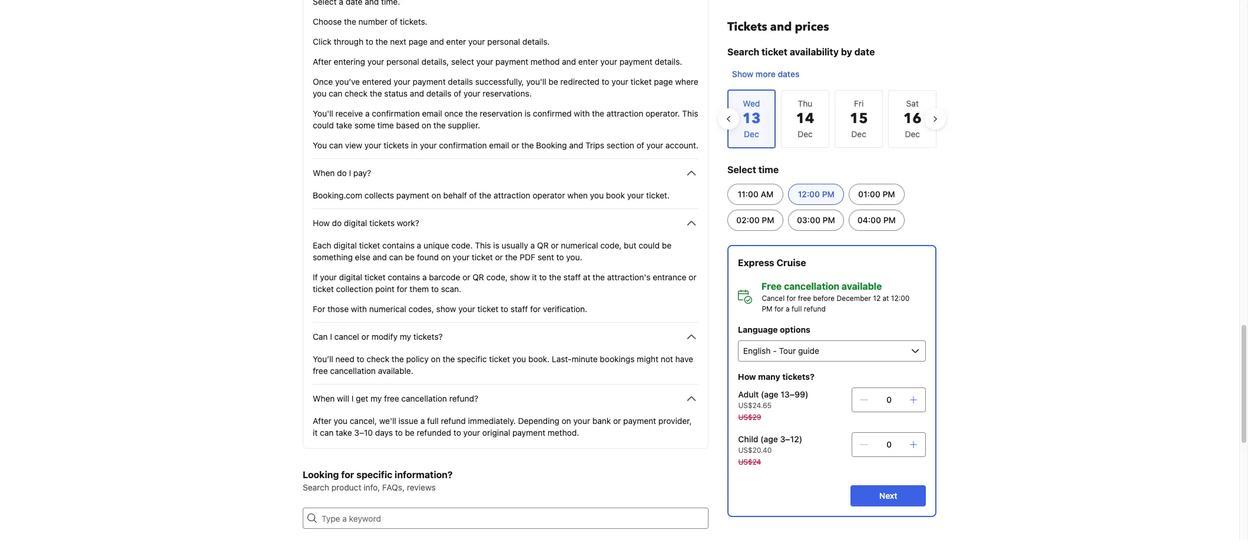 Task type: describe. For each thing, give the bounding box(es) containing it.
the up supplier.
[[465, 108, 478, 118]]

them
[[410, 284, 429, 294]]

on inside you'll receive a confirmation email once the reservation is confirmed with the attraction operator. this could take some time based on the supplier.
[[422, 120, 431, 130]]

1 vertical spatial details
[[426, 88, 452, 98]]

the left next
[[376, 37, 388, 47]]

ticket up show more dates
[[762, 47, 788, 57]]

to right refunded
[[454, 428, 461, 438]]

a inside if your digital ticket contains a barcode or qr code, show it to the staff at the attraction's entrance or ticket collection point for them to scan.
[[422, 272, 427, 282]]

book
[[606, 190, 625, 200]]

more
[[756, 69, 776, 79]]

adult
[[738, 389, 759, 399]]

numerical inside 'each digital ticket contains a unique code. this is usually a qr or numerical code, but could be something else and can be found on your ticket or the pdf sent to you.'
[[561, 240, 598, 250]]

1 vertical spatial i
[[330, 332, 332, 342]]

tickets inside dropdown button
[[369, 218, 395, 228]]

click
[[313, 37, 332, 47]]

for down "cancel"
[[774, 305, 784, 313]]

on left the behalf
[[432, 190, 441, 200]]

trips
[[586, 140, 604, 150]]

1 horizontal spatial time
[[759, 164, 779, 175]]

with inside you'll receive a confirmation email once the reservation is confirmed with the attraction operator. this could take some time based on the supplier.
[[574, 108, 590, 118]]

1 vertical spatial details.
[[655, 57, 682, 67]]

or inside can i cancel or modify my tickets? dropdown button
[[362, 332, 369, 342]]

collection
[[336, 284, 373, 294]]

you
[[313, 140, 327, 150]]

ticket.
[[646, 190, 670, 200]]

do for when
[[337, 168, 347, 178]]

or down usually
[[495, 252, 503, 262]]

issue
[[399, 416, 418, 426]]

1 vertical spatial numerical
[[369, 304, 406, 314]]

view
[[345, 140, 362, 150]]

once
[[444, 108, 463, 118]]

operator.
[[646, 108, 680, 118]]

cruise
[[777, 257, 806, 268]]

payment left provider,
[[623, 416, 656, 426]]

pm for 01:00 pm
[[883, 189, 895, 199]]

cancellation inside you'll need to check the policy on the specific ticket you book. last-minute bookings might not have free cancellation available.
[[330, 366, 376, 376]]

ticket down code.
[[472, 252, 493, 262]]

the inside 'each digital ticket contains a unique code. this is usually a qr or numerical code, but could be something else and can be found on your ticket or the pdf sent to you.'
[[505, 252, 518, 262]]

you left book
[[590, 190, 604, 200]]

is for this
[[493, 240, 500, 250]]

01:00
[[858, 189, 881, 199]]

you'll receive a confirmation email once the reservation is confirmed with the attraction operator. this could take some time based on the supplier.
[[313, 108, 698, 130]]

code.
[[452, 240, 473, 250]]

each digital ticket contains a unique code. this is usually a qr or numerical code, but could be something else and can be found on your ticket or the pdf sent to you.
[[313, 240, 672, 262]]

sent
[[538, 252, 554, 262]]

Type a keyword field
[[317, 508, 709, 529]]

but
[[624, 240, 637, 250]]

through
[[334, 37, 364, 47]]

depending
[[518, 416, 560, 426]]

refunded
[[417, 428, 451, 438]]

verification.
[[543, 304, 587, 314]]

us$20.40
[[738, 446, 772, 455]]

refund?
[[449, 394, 478, 404]]

this inside 'each digital ticket contains a unique code. this is usually a qr or numerical code, but could be something else and can be found on your ticket or the pdf sent to you.'
[[475, 240, 491, 250]]

cancel
[[334, 332, 359, 342]]

to inside 'each digital ticket contains a unique code. this is usually a qr or numerical code, but could be something else and can be found on your ticket or the pdf sent to you.'
[[556, 252, 564, 262]]

might
[[637, 354, 659, 364]]

pay?
[[353, 168, 371, 178]]

your inside if your digital ticket contains a barcode or qr code, show it to the staff at the attraction's entrance or ticket collection point for them to scan.
[[320, 272, 337, 282]]

11:00 am
[[738, 189, 773, 199]]

show more dates button
[[728, 64, 804, 85]]

codes,
[[409, 304, 434, 314]]

14
[[796, 109, 815, 128]]

looking for specific information? search product info, faqs, reviews
[[303, 470, 453, 493]]

it inside if your digital ticket contains a barcode or qr code, show it to the staff at the attraction's entrance or ticket collection point for them to scan.
[[532, 272, 537, 282]]

or right barcode at bottom left
[[463, 272, 470, 282]]

0 vertical spatial details
[[448, 77, 473, 87]]

where
[[675, 77, 699, 87]]

the down when do i pay? dropdown button
[[479, 190, 492, 200]]

for inside 'looking for specific information? search product info, faqs, reviews'
[[341, 470, 354, 480]]

you've
[[335, 77, 360, 87]]

attraction's
[[607, 272, 651, 282]]

1 horizontal spatial personal
[[487, 37, 520, 47]]

be up entrance
[[662, 240, 672, 250]]

ticket up else at the left top of the page
[[359, 240, 380, 250]]

page inside once you've entered your payment details successfully, you'll be redirected to your ticket page where you can check the status and details of your reservations.
[[654, 77, 673, 87]]

how for how many tickets?
[[738, 372, 756, 382]]

12
[[873, 294, 881, 303]]

qr inside if your digital ticket contains a barcode or qr code, show it to the staff at the attraction's entrance or ticket collection point for them to scan.
[[473, 272, 484, 282]]

03:00
[[797, 215, 821, 225]]

bookings
[[600, 354, 635, 364]]

specific inside you'll need to check the policy on the specific ticket you book. last-minute bookings might not have free cancellation available.
[[457, 354, 487, 364]]

entered
[[362, 77, 392, 87]]

a up pdf
[[531, 240, 535, 250]]

the up trips
[[592, 108, 604, 118]]

1 vertical spatial personal
[[387, 57, 419, 67]]

0 for adult (age 13–99)
[[886, 395, 892, 405]]

16
[[904, 109, 922, 128]]

information?
[[395, 470, 453, 480]]

of right the behalf
[[469, 190, 477, 200]]

to down barcode at bottom left
[[431, 284, 439, 294]]

section
[[607, 140, 634, 150]]

or inside after you cancel, we'll issue a full refund immediately. depending on your bank or payment provider, it can take 3–10 days to be refunded to your original payment method.
[[613, 416, 621, 426]]

you'll need to check the policy on the specific ticket you book. last-minute bookings might not have free cancellation available.
[[313, 354, 693, 376]]

you'll
[[313, 108, 333, 118]]

something
[[313, 252, 353, 262]]

1 vertical spatial enter
[[578, 57, 598, 67]]

status
[[384, 88, 408, 98]]

those
[[328, 304, 349, 314]]

scan.
[[441, 284, 461, 294]]

1 vertical spatial show
[[436, 304, 456, 314]]

to inside you'll need to check the policy on the specific ticket you book. last-minute bookings might not have free cancellation available.
[[357, 354, 364, 364]]

to down if your digital ticket contains a barcode or qr code, show it to the staff at the attraction's entrance or ticket collection point for them to scan.
[[501, 304, 508, 314]]

the up through
[[344, 16, 356, 27]]

3–10
[[354, 428, 373, 438]]

free
[[762, 281, 782, 292]]

is for reservation
[[525, 108, 531, 118]]

of left tickets.
[[390, 16, 398, 27]]

this inside you'll receive a confirmation email once the reservation is confirmed with the attraction operator. this could take some time based on the supplier.
[[682, 108, 698, 118]]

0 horizontal spatial enter
[[446, 37, 466, 47]]

available.
[[378, 366, 413, 376]]

for those with numerical codes, show your ticket to staff for verification.
[[313, 304, 587, 314]]

it inside after you cancel, we'll issue a full refund immediately. depending on your bank or payment provider, it can take 3–10 days to be refunded to your original payment method.
[[313, 428, 318, 438]]

some
[[354, 120, 375, 130]]

the left booking
[[522, 140, 534, 150]]

you inside you'll need to check the policy on the specific ticket you book. last-minute bookings might not have free cancellation available.
[[512, 354, 526, 364]]

0 horizontal spatial 12:00
[[798, 189, 820, 199]]

based
[[396, 120, 420, 130]]

reservation
[[480, 108, 522, 118]]

can
[[313, 332, 328, 342]]

the inside once you've entered your payment details successfully, you'll be redirected to your ticket page where you can check the status and details of your reservations.
[[370, 88, 382, 98]]

after for after entering your personal details, select your payment method and enter your payment details.
[[313, 57, 332, 67]]

thu 14 dec
[[796, 98, 815, 139]]

of inside once you've entered your payment details successfully, you'll be redirected to your ticket page where you can check the status and details of your reservations.
[[454, 88, 461, 98]]

and up redirected
[[562, 57, 576, 67]]

successfully,
[[475, 77, 524, 87]]

the down once
[[433, 120, 446, 130]]

a inside after you cancel, we'll issue a full refund immediately. depending on your bank or payment provider, it can take 3–10 days to be refunded to your original payment method.
[[421, 416, 425, 426]]

to inside once you've entered your payment details successfully, you'll be redirected to your ticket page where you can check the status and details of your reservations.
[[602, 77, 609, 87]]

the up the available.
[[392, 354, 404, 364]]

my inside dropdown button
[[371, 394, 382, 404]]

and up details,
[[430, 37, 444, 47]]

child
[[738, 434, 758, 444]]

01:00 pm
[[858, 189, 895, 199]]

method
[[531, 57, 560, 67]]

digital inside 'each digital ticket contains a unique code. this is usually a qr or numerical code, but could be something else and can be found on your ticket or the pdf sent to you.'
[[334, 240, 357, 250]]

on inside after you cancel, we'll issue a full refund immediately. depending on your bank or payment provider, it can take 3–10 days to be refunded to your original payment method.
[[562, 416, 571, 426]]

take inside after you cancel, we'll issue a full refund immediately. depending on your bank or payment provider, it can take 3–10 days to be refunded to your original payment method.
[[336, 428, 352, 438]]

to down sent
[[539, 272, 547, 282]]

can inside 'each digital ticket contains a unique code. this is usually a qr or numerical code, but could be something else and can be found on your ticket or the pdf sent to you.'
[[389, 252, 403, 262]]

0 horizontal spatial page
[[409, 37, 428, 47]]

to down choose the number of tickets.
[[366, 37, 373, 47]]

full inside after you cancel, we'll issue a full refund immediately. depending on your bank or payment provider, it can take 3–10 days to be refunded to your original payment method.
[[427, 416, 439, 426]]

pdf
[[520, 252, 535, 262]]

payment up operator. at the right of page
[[620, 57, 653, 67]]

for left the verification.
[[530, 304, 541, 314]]

do for how
[[332, 218, 342, 228]]

take inside you'll receive a confirmation email once the reservation is confirmed with the attraction operator. this could take some time based on the supplier.
[[336, 120, 352, 130]]

adult (age 13–99) us$24.65
[[738, 389, 808, 410]]

cancellation inside dropdown button
[[401, 394, 447, 404]]

you'll
[[526, 77, 546, 87]]

us$24.65
[[738, 401, 771, 410]]

supplier.
[[448, 120, 480, 130]]

confirmed
[[533, 108, 572, 118]]

the left attraction's
[[593, 272, 605, 282]]

contains inside 'each digital ticket contains a unique code. this is usually a qr or numerical code, but could be something else and can be found on your ticket or the pdf sent to you.'
[[382, 240, 415, 250]]

be inside once you've entered your payment details successfully, you'll be redirected to your ticket page where you can check the status and details of your reservations.
[[549, 77, 558, 87]]

click through to the next page and enter your personal details.
[[313, 37, 550, 47]]

unique
[[424, 240, 449, 250]]

product
[[332, 483, 361, 493]]

0 horizontal spatial staff
[[511, 304, 528, 314]]

search ticket availability by date
[[728, 47, 875, 57]]

operator
[[533, 190, 565, 200]]

show inside if your digital ticket contains a barcode or qr code, show it to the staff at the attraction's entrance or ticket collection point for them to scan.
[[510, 272, 530, 282]]

ticket down the if
[[313, 284, 334, 294]]

the down sent
[[549, 272, 561, 282]]

0 vertical spatial search
[[728, 47, 760, 57]]

free for free
[[798, 294, 811, 303]]

payment up successfully,
[[496, 57, 528, 67]]

a inside free cancellation available cancel for free before december 12 at 12:00 pm for a full refund
[[786, 305, 790, 313]]

tickets? inside dropdown button
[[413, 332, 443, 342]]

select time
[[728, 164, 779, 175]]

by
[[841, 47, 852, 57]]

could inside 'each digital ticket contains a unique code. this is usually a qr or numerical code, but could be something else and can be found on your ticket or the pdf sent to you.'
[[639, 240, 660, 250]]

a inside you'll receive a confirmation email once the reservation is confirmed with the attraction operator. this could take some time based on the supplier.
[[365, 108, 370, 118]]

can inside after you cancel, we'll issue a full refund immediately. depending on your bank or payment provider, it can take 3–10 days to be refunded to your original payment method.
[[320, 428, 334, 438]]

3–12)
[[780, 434, 802, 444]]

ticket down if your digital ticket contains a barcode or qr code, show it to the staff at the attraction's entrance or ticket collection point for them to scan.
[[478, 304, 499, 314]]

when will i get my free cancellation refund? button
[[313, 392, 699, 406]]

details,
[[422, 57, 449, 67]]

after entering your personal details, select your payment method and enter your payment details.
[[313, 57, 682, 67]]

tickets and prices
[[728, 19, 829, 35]]



Task type: vqa. For each thing, say whether or not it's contained in the screenshot.
3–12)'s the '(age'
yes



Task type: locate. For each thing, give the bounding box(es) containing it.
payment down details,
[[413, 77, 446, 87]]

pm inside free cancellation available cancel for free before december 12 at 12:00 pm for a full refund
[[762, 305, 772, 313]]

express
[[738, 257, 775, 268]]

1 horizontal spatial enter
[[578, 57, 598, 67]]

be right you'll
[[549, 77, 558, 87]]

03:00 pm
[[797, 215, 835, 225]]

1 after from the top
[[313, 57, 332, 67]]

0 vertical spatial attraction
[[607, 108, 643, 118]]

1 horizontal spatial this
[[682, 108, 698, 118]]

dec for 16
[[905, 129, 920, 139]]

1 vertical spatial could
[[639, 240, 660, 250]]

availability
[[790, 47, 839, 57]]

1 vertical spatial after
[[313, 416, 332, 426]]

how inside how do digital tickets work? dropdown button
[[313, 218, 330, 228]]

last-
[[552, 354, 572, 364]]

the down entered at the top left of the page
[[370, 88, 382, 98]]

ticket up point
[[365, 272, 386, 282]]

pm
[[822, 189, 834, 199], [883, 189, 895, 199], [762, 215, 775, 225], [823, 215, 835, 225], [884, 215, 896, 225], [762, 305, 772, 313]]

is inside you'll receive a confirmation email once the reservation is confirmed with the attraction operator. this could take some time based on the supplier.
[[525, 108, 531, 118]]

1 vertical spatial attraction
[[494, 190, 531, 200]]

how do digital tickets work?
[[313, 218, 419, 228]]

1 vertical spatial this
[[475, 240, 491, 250]]

is left usually
[[493, 240, 500, 250]]

digital for your
[[339, 272, 362, 282]]

can right you
[[329, 140, 343, 150]]

code, inside 'each digital ticket contains a unique code. this is usually a qr or numerical code, but could be something else and can be found on your ticket or the pdf sent to you.'
[[600, 240, 622, 250]]

a up some
[[365, 108, 370, 118]]

0 horizontal spatial cancellation
[[330, 366, 376, 376]]

at inside if your digital ticket contains a barcode or qr code, show it to the staff at the attraction's entrance or ticket collection point for them to scan.
[[583, 272, 591, 282]]

code, down 'each digital ticket contains a unique code. this is usually a qr or numerical code, but could be something else and can be found on your ticket or the pdf sent to you.'
[[486, 272, 508, 282]]

time up am at the top right of the page
[[759, 164, 779, 175]]

3 dec from the left
[[905, 129, 920, 139]]

code, inside if your digital ticket contains a barcode or qr code, show it to the staff at the attraction's entrance or ticket collection point for them to scan.
[[486, 272, 508, 282]]

0 horizontal spatial specific
[[357, 470, 392, 480]]

do down booking.com
[[332, 218, 342, 228]]

1 vertical spatial check
[[367, 354, 389, 364]]

search
[[728, 47, 760, 57], [303, 483, 329, 493]]

1 horizontal spatial with
[[574, 108, 590, 118]]

when for when do i pay?
[[313, 168, 335, 178]]

contains inside if your digital ticket contains a barcode or qr code, show it to the staff at the attraction's entrance or ticket collection point for them to scan.
[[388, 272, 420, 282]]

0 horizontal spatial search
[[303, 483, 329, 493]]

ticket inside once you've entered your payment details successfully, you'll be redirected to your ticket page where you can check the status and details of your reservations.
[[631, 77, 652, 87]]

0 horizontal spatial could
[[313, 120, 334, 130]]

the down usually
[[505, 252, 518, 262]]

when inside dropdown button
[[313, 394, 335, 404]]

1 horizontal spatial could
[[639, 240, 660, 250]]

0 vertical spatial tickets?
[[413, 332, 443, 342]]

entrance
[[653, 272, 687, 282]]

0 vertical spatial specific
[[457, 354, 487, 364]]

ticket inside you'll need to check the policy on the specific ticket you book. last-minute bookings might not have free cancellation available.
[[489, 354, 510, 364]]

work?
[[397, 218, 419, 228]]

a right issue
[[421, 416, 425, 426]]

this right code.
[[475, 240, 491, 250]]

numerical down point
[[369, 304, 406, 314]]

qr up sent
[[537, 240, 549, 250]]

0 vertical spatial staff
[[564, 272, 581, 282]]

and right status
[[410, 88, 424, 98]]

on right policy
[[431, 354, 441, 364]]

1 vertical spatial refund
[[441, 416, 466, 426]]

0 horizontal spatial email
[[422, 108, 442, 118]]

1 take from the top
[[336, 120, 352, 130]]

region
[[718, 85, 946, 153]]

enter up redirected
[[578, 57, 598, 67]]

refund
[[804, 305, 826, 313], [441, 416, 466, 426]]

dec inside sat 16 dec
[[905, 129, 920, 139]]

pm for 02:00 pm
[[762, 215, 775, 225]]

2 vertical spatial digital
[[339, 272, 362, 282]]

receive
[[336, 108, 363, 118]]

payment up work?
[[396, 190, 429, 200]]

or right bank
[[613, 416, 621, 426]]

digital for do
[[344, 218, 367, 228]]

2 vertical spatial i
[[352, 394, 354, 404]]

refund inside after you cancel, we'll issue a full refund immediately. depending on your bank or payment provider, it can take 3–10 days to be refunded to your original payment method.
[[441, 416, 466, 426]]

0 vertical spatial details.
[[522, 37, 550, 47]]

1 horizontal spatial tickets?
[[783, 372, 815, 382]]

number
[[359, 16, 388, 27]]

full inside free cancellation available cancel for free before december 12 at 12:00 pm for a full refund
[[792, 305, 802, 313]]

0 vertical spatial contains
[[382, 240, 415, 250]]

details.
[[522, 37, 550, 47], [655, 57, 682, 67]]

2 dec from the left
[[852, 129, 867, 139]]

date
[[855, 47, 875, 57]]

1 horizontal spatial how
[[738, 372, 756, 382]]

can left 3–10
[[320, 428, 334, 438]]

my inside dropdown button
[[400, 332, 411, 342]]

your inside 'each digital ticket contains a unique code. this is usually a qr or numerical code, but could be something else and can be found on your ticket or the pdf sent to you.'
[[453, 252, 470, 262]]

after for after you cancel, we'll issue a full refund immediately. depending on your bank or payment provider, it can take 3–10 days to be refunded to your original payment method.
[[313, 416, 332, 426]]

staff
[[564, 272, 581, 282], [511, 304, 528, 314]]

or down you'll receive a confirmation email once the reservation is confirmed with the attraction operator. this could take some time based on the supplier.
[[512, 140, 519, 150]]

1 horizontal spatial specific
[[457, 354, 487, 364]]

0 horizontal spatial tickets?
[[413, 332, 443, 342]]

sat 16 dec
[[904, 98, 922, 139]]

0 horizontal spatial with
[[351, 304, 367, 314]]

1 horizontal spatial email
[[489, 140, 509, 150]]

with down collection
[[351, 304, 367, 314]]

and inside 'each digital ticket contains a unique code. this is usually a qr or numerical code, but could be something else and can be found on your ticket or the pdf sent to you.'
[[373, 252, 387, 262]]

for
[[397, 284, 407, 294], [787, 294, 796, 303], [530, 304, 541, 314], [774, 305, 784, 313], [341, 470, 354, 480]]

free for when
[[384, 394, 399, 404]]

when inside dropdown button
[[313, 168, 335, 178]]

0 vertical spatial my
[[400, 332, 411, 342]]

qr
[[537, 240, 549, 250], [473, 272, 484, 282]]

for inside if your digital ticket contains a barcode or qr code, show it to the staff at the attraction's entrance or ticket collection point for them to scan.
[[397, 284, 407, 294]]

dec for 15
[[852, 129, 867, 139]]

dec inside "thu 14 dec"
[[798, 129, 813, 139]]

on right the based
[[422, 120, 431, 130]]

confirmation inside you'll receive a confirmation email once the reservation is confirmed with the attraction operator. this could take some time based on the supplier.
[[372, 108, 420, 118]]

book.
[[528, 354, 550, 364]]

how do digital tickets work? element
[[313, 230, 699, 315]]

you down will
[[334, 416, 348, 426]]

(age for 13–99)
[[761, 389, 778, 399]]

next button
[[851, 485, 926, 507]]

1 horizontal spatial numerical
[[561, 240, 598, 250]]

digital inside dropdown button
[[344, 218, 367, 228]]

1 vertical spatial my
[[371, 394, 382, 404]]

1 vertical spatial tickets
[[369, 218, 395, 228]]

info,
[[364, 483, 380, 493]]

13–99)
[[781, 389, 808, 399]]

be down issue
[[405, 428, 415, 438]]

method.
[[548, 428, 579, 438]]

specific
[[457, 354, 487, 364], [357, 470, 392, 480]]

do left 'pay?'
[[337, 168, 347, 178]]

be
[[549, 77, 558, 87], [662, 240, 672, 250], [405, 252, 415, 262], [405, 428, 415, 438]]

search down looking
[[303, 483, 329, 493]]

0 vertical spatial 0
[[886, 395, 892, 405]]

0 vertical spatial this
[[682, 108, 698, 118]]

pm for 04:00 pm
[[884, 215, 896, 225]]

details. up "method"
[[522, 37, 550, 47]]

2 when from the top
[[313, 394, 335, 404]]

payment inside once you've entered your payment details successfully, you'll be redirected to your ticket page where you can check the status and details of your reservations.
[[413, 77, 446, 87]]

15
[[850, 109, 868, 128]]

attraction inside you'll receive a confirmation email once the reservation is confirmed with the attraction operator. this could take some time based on the supplier.
[[607, 108, 643, 118]]

02:00 pm
[[737, 215, 775, 225]]

0 horizontal spatial details.
[[522, 37, 550, 47]]

after inside after you cancel, we'll issue a full refund immediately. depending on your bank or payment provider, it can take 3–10 days to be refunded to your original payment method.
[[313, 416, 332, 426]]

1 vertical spatial when
[[313, 394, 335, 404]]

when for when will i get my free cancellation refund?
[[313, 394, 335, 404]]

0
[[886, 395, 892, 405], [886, 440, 892, 450]]

12:00 inside free cancellation available cancel for free before december 12 at 12:00 pm for a full refund
[[891, 294, 910, 303]]

0 vertical spatial could
[[313, 120, 334, 130]]

0 vertical spatial personal
[[487, 37, 520, 47]]

pm for 12:00 pm
[[822, 189, 834, 199]]

ticket
[[762, 47, 788, 57], [631, 77, 652, 87], [359, 240, 380, 250], [472, 252, 493, 262], [365, 272, 386, 282], [313, 284, 334, 294], [478, 304, 499, 314], [489, 354, 510, 364]]

sat
[[906, 98, 919, 108]]

once
[[313, 77, 333, 87]]

can inside once you've entered your payment details successfully, you'll be redirected to your ticket page where you can check the status and details of your reservations.
[[329, 88, 343, 98]]

have
[[675, 354, 693, 364]]

take down receive
[[336, 120, 352, 130]]

you inside after you cancel, we'll issue a full refund immediately. depending on your bank or payment provider, it can take 3–10 days to be refunded to your original payment method.
[[334, 416, 348, 426]]

full up refunded
[[427, 416, 439, 426]]

0 vertical spatial tickets
[[384, 140, 409, 150]]

(age up the us$20.40
[[760, 434, 778, 444]]

i for do
[[349, 168, 351, 178]]

this right operator. at the right of page
[[682, 108, 698, 118]]

it
[[532, 272, 537, 282], [313, 428, 318, 438]]

could down you'll
[[313, 120, 334, 130]]

could inside you'll receive a confirmation email once the reservation is confirmed with the attraction operator. this could take some time based on the supplier.
[[313, 120, 334, 130]]

0 vertical spatial when
[[313, 168, 335, 178]]

0 horizontal spatial confirmation
[[372, 108, 420, 118]]

0 vertical spatial enter
[[446, 37, 466, 47]]

enter
[[446, 37, 466, 47], [578, 57, 598, 67]]

digital inside if your digital ticket contains a barcode or qr code, show it to the staff at the attraction's entrance or ticket collection point for them to scan.
[[339, 272, 362, 282]]

show down scan. on the bottom of the page
[[436, 304, 456, 314]]

a up found
[[417, 240, 421, 250]]

free left before
[[798, 294, 811, 303]]

pm right 03:00 at the right of the page
[[823, 215, 835, 225]]

free inside you'll need to check the policy on the specific ticket you book. last-minute bookings might not have free cancellation available.
[[313, 366, 328, 376]]

my right modify
[[400, 332, 411, 342]]

after left cancel,
[[313, 416, 332, 426]]

refund up refunded
[[441, 416, 466, 426]]

on inside you'll need to check the policy on the specific ticket you book. last-minute bookings might not have free cancellation available.
[[431, 354, 441, 364]]

for right "cancel"
[[787, 294, 796, 303]]

0 horizontal spatial at
[[583, 272, 591, 282]]

after you cancel, we'll issue a full refund immediately. depending on your bank or payment provider, it can take 3–10 days to be refunded to your original payment method.
[[313, 416, 692, 438]]

0 vertical spatial code,
[[600, 240, 622, 250]]

0 horizontal spatial show
[[436, 304, 456, 314]]

provider,
[[659, 416, 692, 426]]

to right redirected
[[602, 77, 609, 87]]

numerical up you. in the top left of the page
[[561, 240, 598, 250]]

cancellation
[[784, 281, 840, 292], [330, 366, 376, 376], [401, 394, 447, 404]]

show more dates
[[732, 69, 800, 79]]

barcode
[[429, 272, 460, 282]]

you can view your tickets in your confirmation email or the booking and trips section of your account.
[[313, 140, 699, 150]]

check inside you'll need to check the policy on the specific ticket you book. last-minute bookings might not have free cancellation available.
[[367, 354, 389, 364]]

on down the unique
[[441, 252, 451, 262]]

could right but
[[639, 240, 660, 250]]

region containing 14
[[718, 85, 946, 153]]

time inside you'll receive a confirmation email once the reservation is confirmed with the attraction operator. this could take some time based on the supplier.
[[377, 120, 394, 130]]

free inside dropdown button
[[384, 394, 399, 404]]

or
[[512, 140, 519, 150], [551, 240, 559, 250], [495, 252, 503, 262], [463, 272, 470, 282], [689, 272, 697, 282], [362, 332, 369, 342], [613, 416, 621, 426]]

page
[[409, 37, 428, 47], [654, 77, 673, 87]]

at
[[583, 272, 591, 282], [883, 294, 889, 303]]

0 vertical spatial 12:00
[[798, 189, 820, 199]]

how for how do digital tickets work?
[[313, 218, 330, 228]]

dec for 14
[[798, 129, 813, 139]]

many
[[758, 372, 780, 382]]

a up them
[[422, 272, 427, 282]]

i right will
[[352, 394, 354, 404]]

am
[[761, 189, 773, 199]]

search inside 'looking for specific information? search product info, faqs, reviews'
[[303, 483, 329, 493]]

reservations.
[[483, 88, 532, 98]]

0 vertical spatial is
[[525, 108, 531, 118]]

1 when from the top
[[313, 168, 335, 178]]

details up once
[[426, 88, 452, 98]]

with inside how do digital tickets work? element
[[351, 304, 367, 314]]

email inside you'll receive a confirmation email once the reservation is confirmed with the attraction operator. this could take some time based on the supplier.
[[422, 108, 442, 118]]

1 dec from the left
[[798, 129, 813, 139]]

1 horizontal spatial is
[[525, 108, 531, 118]]

digital down booking.com
[[344, 218, 367, 228]]

1 horizontal spatial my
[[400, 332, 411, 342]]

and right else at the left top of the page
[[373, 252, 387, 262]]

1 vertical spatial confirmation
[[439, 140, 487, 150]]

free down you'll
[[313, 366, 328, 376]]

i inside dropdown button
[[352, 394, 354, 404]]

choose
[[313, 16, 342, 27]]

on
[[422, 120, 431, 130], [432, 190, 441, 200], [441, 252, 451, 262], [431, 354, 441, 364], [562, 416, 571, 426]]

1 vertical spatial specific
[[357, 470, 392, 480]]

check up the available.
[[367, 354, 389, 364]]

search up "show"
[[728, 47, 760, 57]]

(age inside adult (age 13–99) us$24.65
[[761, 389, 778, 399]]

1 horizontal spatial confirmation
[[439, 140, 487, 150]]

1 horizontal spatial refund
[[804, 305, 826, 313]]

1 vertical spatial page
[[654, 77, 673, 87]]

ticket up operator. at the right of page
[[631, 77, 652, 87]]

faqs,
[[382, 483, 405, 493]]

0 horizontal spatial my
[[371, 394, 382, 404]]

1 vertical spatial time
[[759, 164, 779, 175]]

0 vertical spatial at
[[583, 272, 591, 282]]

or up sent
[[551, 240, 559, 250]]

1 vertical spatial at
[[883, 294, 889, 303]]

1 vertical spatial full
[[427, 416, 439, 426]]

at right 12
[[883, 294, 889, 303]]

and inside once you've entered your payment details successfully, you'll be redirected to your ticket page where you can check the status and details of your reservations.
[[410, 88, 424, 98]]

collects
[[365, 190, 394, 200]]

page right next
[[409, 37, 428, 47]]

11:00
[[738, 189, 758, 199]]

1 horizontal spatial page
[[654, 77, 673, 87]]

payment down depending
[[513, 428, 546, 438]]

and left prices
[[770, 19, 792, 35]]

or right entrance
[[689, 272, 697, 282]]

in
[[411, 140, 418, 150]]

at inside free cancellation available cancel for free before december 12 at 12:00 pm for a full refund
[[883, 294, 889, 303]]

0 vertical spatial time
[[377, 120, 394, 130]]

0 for child (age 3–12)
[[886, 440, 892, 450]]

2 after from the top
[[313, 416, 332, 426]]

dec inside fri 15 dec
[[852, 129, 867, 139]]

options
[[780, 325, 811, 335]]

0 vertical spatial page
[[409, 37, 428, 47]]

pm up 03:00 pm
[[822, 189, 834, 199]]

1 vertical spatial cancellation
[[330, 366, 376, 376]]

0 vertical spatial confirmation
[[372, 108, 420, 118]]

0 vertical spatial (age
[[761, 389, 778, 399]]

1 horizontal spatial it
[[532, 272, 537, 282]]

when up booking.com
[[313, 168, 335, 178]]

1 vertical spatial code,
[[486, 272, 508, 282]]

be inside after you cancel, we'll issue a full refund immediately. depending on your bank or payment provider, it can take 3–10 days to be refunded to your original payment method.
[[405, 428, 415, 438]]

0 horizontal spatial qr
[[473, 272, 484, 282]]

redirected
[[561, 77, 600, 87]]

language options
[[738, 325, 811, 335]]

2 horizontal spatial cancellation
[[784, 281, 840, 292]]

staff inside if your digital ticket contains a barcode or qr code, show it to the staff at the attraction's entrance or ticket collection point for them to scan.
[[564, 272, 581, 282]]

email down you'll receive a confirmation email once the reservation is confirmed with the attraction operator. this could take some time based on the supplier.
[[489, 140, 509, 150]]

behalf
[[443, 190, 467, 200]]

0 horizontal spatial how
[[313, 218, 330, 228]]

time right some
[[377, 120, 394, 130]]

free inside free cancellation available cancel for free before december 12 at 12:00 pm for a full refund
[[798, 294, 811, 303]]

how do digital tickets work? button
[[313, 216, 699, 230]]

you down the "once"
[[313, 88, 327, 98]]

refund inside free cancellation available cancel for free before december 12 at 12:00 pm for a full refund
[[804, 305, 826, 313]]

dec down the 14
[[798, 129, 813, 139]]

account.
[[666, 140, 699, 150]]

when left will
[[313, 394, 335, 404]]

or right cancel at the left of page
[[362, 332, 369, 342]]

staff down you. in the top left of the page
[[564, 272, 581, 282]]

0 horizontal spatial personal
[[387, 57, 419, 67]]

not
[[661, 354, 673, 364]]

is
[[525, 108, 531, 118], [493, 240, 500, 250]]

full up options
[[792, 305, 802, 313]]

you.
[[566, 252, 582, 262]]

1 horizontal spatial dec
[[852, 129, 867, 139]]

pm for 03:00 pm
[[823, 215, 835, 225]]

dates
[[778, 69, 800, 79]]

can left found
[[389, 252, 403, 262]]

us$24
[[738, 458, 761, 467]]

2 take from the top
[[336, 428, 352, 438]]

attraction down when do i pay? dropdown button
[[494, 190, 531, 200]]

we'll
[[379, 416, 396, 426]]

you inside once you've entered your payment details successfully, you'll be redirected to your ticket page where you can check the status and details of your reservations.
[[313, 88, 327, 98]]

language
[[738, 325, 778, 335]]

0 horizontal spatial code,
[[486, 272, 508, 282]]

cancellation inside free cancellation available cancel for free before december 12 at 12:00 pm for a full refund
[[784, 281, 840, 292]]

0 vertical spatial qr
[[537, 240, 549, 250]]

1 vertical spatial staff
[[511, 304, 528, 314]]

for up product
[[341, 470, 354, 480]]

0 horizontal spatial dec
[[798, 129, 813, 139]]

0 vertical spatial cancellation
[[784, 281, 840, 292]]

1 horizontal spatial 12:00
[[891, 294, 910, 303]]

payment
[[496, 57, 528, 67], [620, 57, 653, 67], [413, 77, 446, 87], [396, 190, 429, 200], [623, 416, 656, 426], [513, 428, 546, 438]]

days
[[375, 428, 393, 438]]

on inside 'each digital ticket contains a unique code. this is usually a qr or numerical code, but could be something else and can be found on your ticket or the pdf sent to you.'
[[441, 252, 451, 262]]

1 vertical spatial it
[[313, 428, 318, 438]]

2 horizontal spatial free
[[798, 294, 811, 303]]

show
[[510, 272, 530, 282], [436, 304, 456, 314]]

the right policy
[[443, 354, 455, 364]]

prices
[[795, 19, 829, 35]]

specific inside 'looking for specific information? search product info, faqs, reviews'
[[357, 470, 392, 480]]

qr down 'each digital ticket contains a unique code. this is usually a qr or numerical code, but could be something else and can be found on your ticket or the pdf sent to you.'
[[473, 272, 484, 282]]

2 0 from the top
[[886, 440, 892, 450]]

check inside once you've entered your payment details successfully, you'll be redirected to your ticket page where you can check the status and details of your reservations.
[[345, 88, 368, 98]]

1 horizontal spatial code,
[[600, 240, 622, 250]]

i for will
[[352, 394, 354, 404]]

(age inside the "child (age 3–12) us$20.40"
[[760, 434, 778, 444]]

email
[[422, 108, 442, 118], [489, 140, 509, 150]]

be left found
[[405, 252, 415, 262]]

1 horizontal spatial show
[[510, 272, 530, 282]]

for right point
[[397, 284, 407, 294]]

booking
[[536, 140, 567, 150]]

child (age 3–12) us$20.40
[[738, 434, 802, 455]]

of right section
[[637, 140, 644, 150]]

1 horizontal spatial qr
[[537, 240, 549, 250]]

1 vertical spatial tickets?
[[783, 372, 815, 382]]

cancellation down need
[[330, 366, 376, 376]]

0 vertical spatial with
[[574, 108, 590, 118]]

each
[[313, 240, 331, 250]]

digital
[[344, 218, 367, 228], [334, 240, 357, 250], [339, 272, 362, 282]]

confirmation up the based
[[372, 108, 420, 118]]

a
[[365, 108, 370, 118], [417, 240, 421, 250], [531, 240, 535, 250], [422, 272, 427, 282], [786, 305, 790, 313], [421, 416, 425, 426]]

specific down can i cancel or modify my tickets? dropdown button
[[457, 354, 487, 364]]

1 vertical spatial do
[[332, 218, 342, 228]]

12:00 right 12
[[891, 294, 910, 303]]

1 horizontal spatial details.
[[655, 57, 682, 67]]

to
[[366, 37, 373, 47], [602, 77, 609, 87], [556, 252, 564, 262], [539, 272, 547, 282], [431, 284, 439, 294], [501, 304, 508, 314], [357, 354, 364, 364], [395, 428, 403, 438], [454, 428, 461, 438]]

to right days
[[395, 428, 403, 438]]

and left trips
[[569, 140, 583, 150]]

is inside 'each digital ticket contains a unique code. this is usually a qr or numerical code, but could be something else and can be found on your ticket or the pdf sent to you.'
[[493, 240, 500, 250]]

code, left but
[[600, 240, 622, 250]]

if your digital ticket contains a barcode or qr code, show it to the staff at the attraction's entrance or ticket collection point for them to scan.
[[313, 272, 697, 294]]

(age for 3–12)
[[760, 434, 778, 444]]

ticket down can i cancel or modify my tickets? dropdown button
[[489, 354, 510, 364]]

0 vertical spatial email
[[422, 108, 442, 118]]

1 0 from the top
[[886, 395, 892, 405]]

free cancellation available cancel for free before december 12 at 12:00 pm for a full refund
[[762, 281, 910, 313]]

1 vertical spatial search
[[303, 483, 329, 493]]

1 vertical spatial how
[[738, 372, 756, 382]]

could
[[313, 120, 334, 130], [639, 240, 660, 250]]

qr inside 'each digital ticket contains a unique code. this is usually a qr or numerical code, but could be something else and can be found on your ticket or the pdf sent to you.'
[[537, 240, 549, 250]]

cancel,
[[350, 416, 377, 426]]

you left the book.
[[512, 354, 526, 364]]



